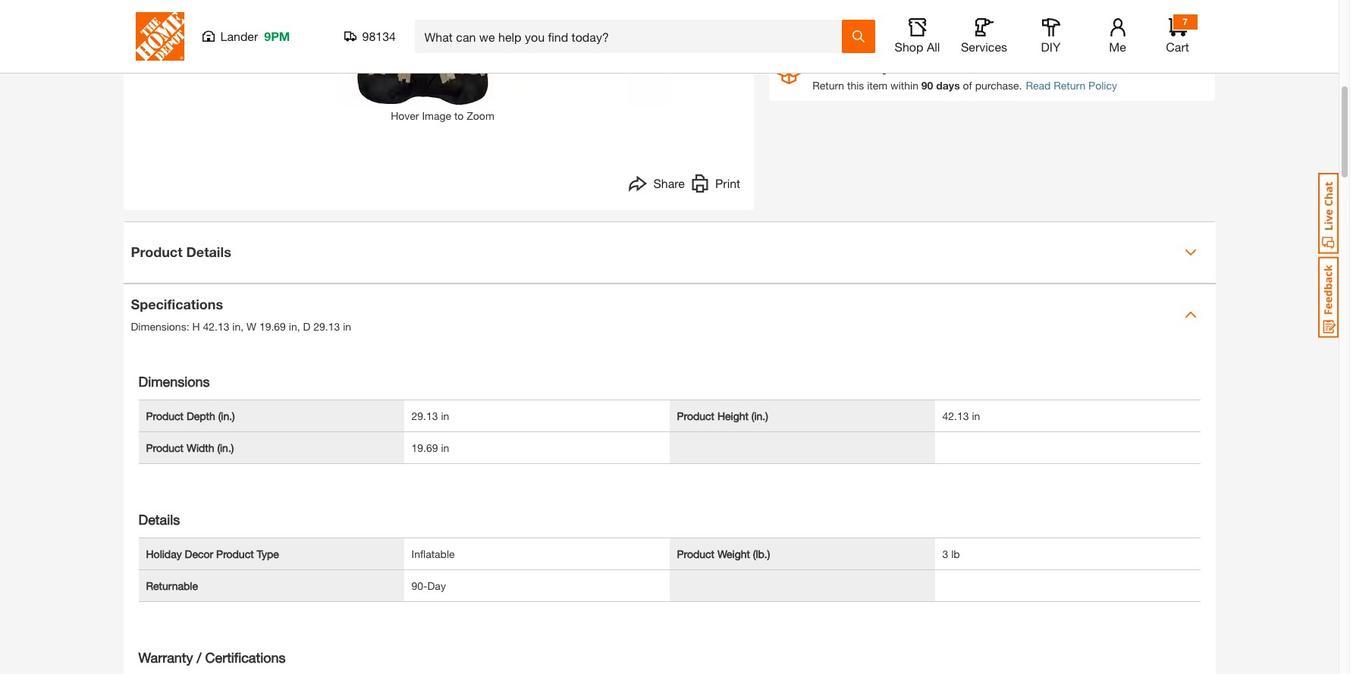 Task type: locate. For each thing, give the bounding box(es) containing it.
98134 button
[[344, 29, 396, 44]]

product down dimensions
[[146, 409, 184, 422]]

42.13 inside specifications dimensions: h 42.13 in , w 19.69 in , d 29.13 in
[[203, 320, 229, 333]]

store
[[965, 58, 1000, 75]]

returnable
[[146, 579, 198, 592]]

1 horizontal spatial 29.13
[[412, 409, 438, 422]]

(in.)
[[218, 409, 235, 422], [752, 409, 768, 422], [217, 441, 234, 454]]

product left the height
[[677, 409, 715, 422]]

services button
[[960, 18, 1009, 55]]

90
[[922, 79, 933, 92]]

specifications dimensions: h 42.13 in , w 19.69 in , d 29.13 in
[[131, 296, 351, 333]]

product for product width (in.)
[[146, 441, 184, 454]]

product left width
[[146, 441, 184, 454]]

in
[[232, 320, 241, 333], [289, 320, 297, 333], [343, 320, 351, 333], [441, 409, 449, 422], [972, 409, 980, 422], [441, 441, 449, 454]]

shop
[[895, 39, 924, 54]]

to
[[991, 6, 1003, 20], [454, 109, 464, 122]]

9pm
[[264, 29, 290, 43]]

product for product height (in.)
[[677, 409, 715, 422]]

cart right add at top
[[1006, 6, 1031, 20]]

print
[[715, 176, 741, 190]]

1 vertical spatial cart
[[1166, 39, 1189, 54]]

0 vertical spatial cart
[[1006, 6, 1031, 20]]

shop all button
[[893, 18, 942, 55]]

depth
[[187, 409, 215, 422]]

days
[[936, 79, 960, 92]]

this
[[847, 79, 864, 92]]

share
[[654, 176, 685, 190]]

policy
[[1089, 79, 1117, 92]]

&
[[845, 58, 855, 75]]

hover image to zoom
[[391, 109, 494, 122]]

0 horizontal spatial to
[[454, 109, 464, 122]]

d
[[303, 320, 311, 333]]

(in.) for product height (in.)
[[752, 409, 768, 422]]

the home depot logo image
[[135, 12, 184, 61]]

type
[[257, 547, 279, 560]]

42.13
[[203, 320, 229, 333], [943, 409, 969, 422]]

image
[[422, 109, 451, 122]]

1 horizontal spatial return
[[1054, 79, 1086, 92]]

0 vertical spatial 29.13
[[313, 320, 340, 333]]

,
[[241, 320, 244, 333], [297, 320, 300, 333]]

29.13 inside specifications dimensions: h 42.13 in , w 19.69 in , d 29.13 in
[[313, 320, 340, 333]]

0 vertical spatial 19.69
[[259, 320, 286, 333]]

print button
[[691, 174, 741, 196]]

details up holiday
[[138, 511, 180, 528]]

w
[[247, 320, 256, 333]]

add to cart
[[964, 6, 1031, 20]]

, left d
[[297, 320, 300, 333]]

29.13
[[313, 320, 340, 333], [412, 409, 438, 422]]

free & easy returns in store or online return this item within 90 days of purchase. read return policy
[[813, 58, 1117, 92]]

share button
[[629, 174, 685, 196]]

zoom
[[467, 109, 494, 122]]

0 horizontal spatial details
[[138, 511, 180, 528]]

me button
[[1094, 18, 1142, 55]]

(in.) for product depth (in.)
[[218, 409, 235, 422]]

1 vertical spatial 29.13
[[412, 409, 438, 422]]

/
[[197, 649, 201, 666]]

free
[[813, 58, 841, 75]]

7
[[1183, 16, 1188, 27]]

specifications
[[131, 296, 223, 313]]

to inside 'hover image to zoom' button
[[454, 109, 464, 122]]

in
[[949, 58, 961, 75]]

caret image
[[1185, 246, 1197, 258]]

, left w
[[241, 320, 244, 333]]

1 horizontal spatial details
[[186, 244, 231, 260]]

product height (in.)
[[677, 409, 768, 422]]

1 horizontal spatial cart
[[1166, 39, 1189, 54]]

0 vertical spatial to
[[991, 6, 1003, 20]]

1 horizontal spatial 19.69
[[412, 441, 438, 454]]

(in.) for product width (in.)
[[217, 441, 234, 454]]

1 vertical spatial details
[[138, 511, 180, 528]]

0 horizontal spatial ,
[[241, 320, 244, 333]]

cart
[[1006, 6, 1031, 20], [1166, 39, 1189, 54]]

0 vertical spatial 42.13
[[203, 320, 229, 333]]

return right read
[[1054, 79, 1086, 92]]

19.69 in
[[412, 441, 449, 454]]

diy
[[1041, 39, 1061, 54]]

0 horizontal spatial return
[[813, 79, 844, 92]]

or
[[1003, 58, 1017, 75]]

product up specifications
[[131, 244, 182, 260]]

cart down 7
[[1166, 39, 1189, 54]]

read
[[1026, 79, 1051, 92]]

product inside "button"
[[131, 244, 182, 260]]

1 , from the left
[[241, 320, 244, 333]]

1 horizontal spatial ,
[[297, 320, 300, 333]]

return
[[813, 79, 844, 92], [1054, 79, 1086, 92]]

19.69
[[259, 320, 286, 333], [412, 441, 438, 454]]

3 lb
[[943, 547, 960, 560]]

to left zoom
[[454, 109, 464, 122]]

0 horizontal spatial 19.69
[[259, 320, 286, 333]]

cart 7
[[1166, 16, 1189, 54]]

return down 'free'
[[813, 79, 844, 92]]

lb
[[951, 547, 960, 560]]

29.13 in
[[412, 409, 449, 422]]

details up specifications
[[186, 244, 231, 260]]

details
[[186, 244, 231, 260], [138, 511, 180, 528]]

90-
[[412, 579, 427, 592]]

easy
[[858, 58, 890, 75]]

29.13 right d
[[313, 320, 340, 333]]

19.69 down 29.13 in
[[412, 441, 438, 454]]

-
[[789, 2, 796, 23]]

product left weight
[[677, 547, 715, 560]]

holiday
[[146, 547, 182, 560]]

0 horizontal spatial 42.13
[[203, 320, 229, 333]]

weight
[[718, 547, 750, 560]]

to right add at top
[[991, 6, 1003, 20]]

dimensions:
[[131, 320, 189, 333]]

returns
[[893, 58, 945, 75]]

(in.) right the height
[[752, 409, 768, 422]]

1 horizontal spatial 42.13
[[943, 409, 969, 422]]

29.13 up 19.69 in
[[412, 409, 438, 422]]

product
[[131, 244, 182, 260], [146, 409, 184, 422], [677, 409, 715, 422], [146, 441, 184, 454], [216, 547, 254, 560], [677, 547, 715, 560]]

dimensions
[[138, 373, 210, 390]]

(in.) right width
[[217, 441, 234, 454]]

h
[[192, 320, 200, 333]]

0 horizontal spatial cart
[[1006, 6, 1031, 20]]

0 horizontal spatial 29.13
[[313, 320, 340, 333]]

None field
[[809, 0, 841, 29]]

0 vertical spatial details
[[186, 244, 231, 260]]

19.69 right w
[[259, 320, 286, 333]]

shop all
[[895, 39, 940, 54]]

1 vertical spatial 19.69
[[412, 441, 438, 454]]

(in.) right depth
[[218, 409, 235, 422]]

certifications
[[205, 649, 286, 666]]

1 vertical spatial to
[[454, 109, 464, 122]]

1 horizontal spatial to
[[991, 6, 1003, 20]]

all
[[927, 39, 940, 54]]



Task type: vqa. For each thing, say whether or not it's contained in the screenshot.
Lower
no



Task type: describe. For each thing, give the bounding box(es) containing it.
1 return from the left
[[813, 79, 844, 92]]

day
[[427, 579, 446, 592]]

+
[[851, 2, 862, 23]]

width
[[187, 441, 214, 454]]

product for product weight (lb.)
[[677, 547, 715, 560]]

feedback link image
[[1318, 256, 1339, 338]]

product details
[[131, 244, 231, 260]]

caret image
[[1185, 308, 1197, 321]]

to inside "add to cart" button
[[991, 6, 1003, 20]]

product for product depth (in.)
[[146, 409, 184, 422]]

2 , from the left
[[297, 320, 300, 333]]

inflatable
[[412, 547, 455, 560]]

product depth (in.)
[[146, 409, 235, 422]]

cart inside button
[[1006, 6, 1031, 20]]

19.69 inside specifications dimensions: h 42.13 in , w 19.69 in , d 29.13 in
[[259, 320, 286, 333]]

services
[[961, 39, 1007, 54]]

42.13 in
[[943, 409, 980, 422]]

height
[[718, 409, 749, 422]]

decor
[[185, 547, 213, 560]]

product width (in.)
[[146, 441, 234, 454]]

icon image
[[777, 65, 801, 84]]

details inside "button"
[[186, 244, 231, 260]]

me
[[1109, 39, 1126, 54]]

lander 9pm
[[220, 29, 290, 43]]

purchase.
[[975, 79, 1022, 92]]

warranty / certifications
[[138, 649, 286, 666]]

read return policy link
[[1026, 77, 1117, 93]]

What can we help you find today? search field
[[424, 20, 841, 52]]

item
[[867, 79, 888, 92]]

98134
[[362, 29, 396, 43]]

90-day
[[412, 579, 446, 592]]

diy button
[[1027, 18, 1075, 55]]

holiday decor product type
[[146, 547, 279, 560]]

warranty
[[138, 649, 193, 666]]

within
[[891, 79, 919, 92]]

hover
[[391, 109, 419, 122]]

online
[[1021, 58, 1062, 75]]

- button
[[777, 0, 809, 29]]

add
[[964, 6, 988, 20]]

add to cart button
[[885, 0, 1096, 30]]

lander
[[220, 29, 258, 43]]

product left type
[[216, 547, 254, 560]]

1 vertical spatial 42.13
[[943, 409, 969, 422]]

product for product details
[[131, 244, 182, 260]]

product weight (lb.)
[[677, 547, 770, 560]]

+ button
[[841, 0, 873, 29]]

of
[[963, 79, 972, 92]]

(lb.)
[[753, 547, 770, 560]]

3
[[943, 547, 949, 560]]

2 return from the left
[[1054, 79, 1086, 92]]

live chat image
[[1318, 173, 1339, 254]]

product details button
[[123, 222, 1216, 283]]

hover image to zoom button
[[215, 0, 670, 123]]



